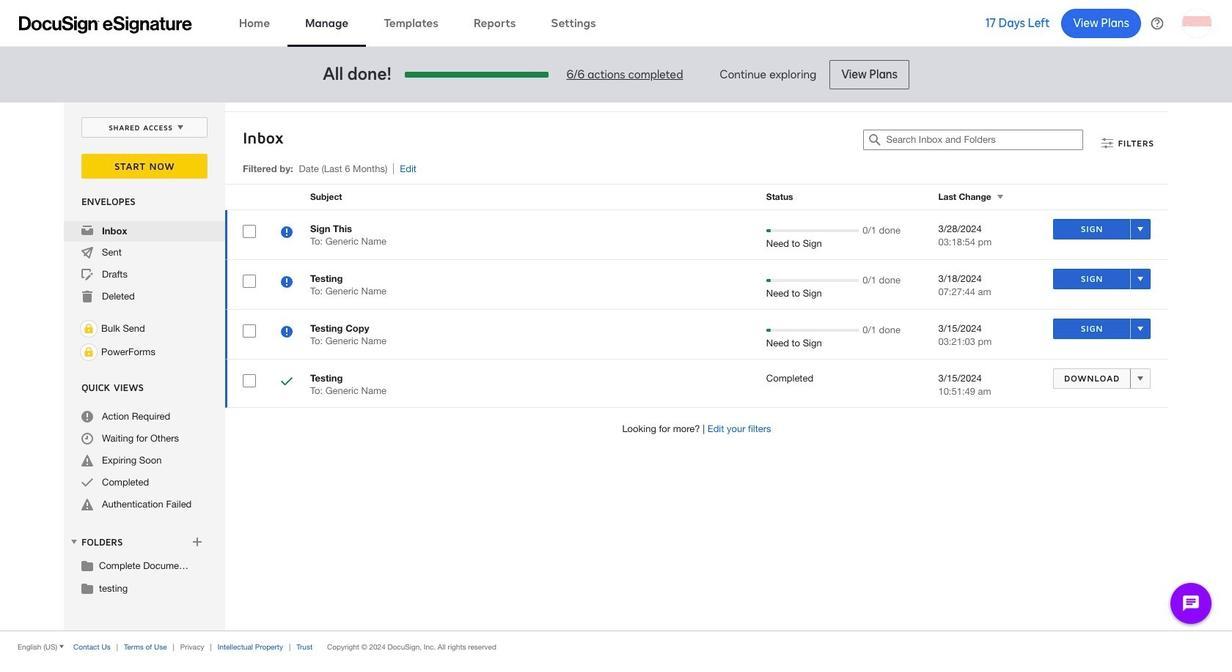 Task type: vqa. For each thing, say whether or not it's contained in the screenshot.
draft icon
yes



Task type: describe. For each thing, give the bounding box(es) containing it.
action required image
[[81, 411, 93, 423]]

completed image
[[281, 376, 293, 390]]

sent image
[[81, 247, 93, 259]]

Search Inbox and Folders text field
[[886, 131, 1083, 150]]

folder image
[[81, 560, 93, 572]]

2 need to sign image from the top
[[281, 276, 293, 290]]

1 need to sign image from the top
[[281, 227, 293, 241]]

trash image
[[81, 291, 93, 303]]

view folders image
[[68, 537, 80, 548]]

alert image
[[81, 455, 93, 467]]

inbox image
[[81, 225, 93, 237]]

alert image
[[81, 499, 93, 511]]



Task type: locate. For each thing, give the bounding box(es) containing it.
your uploaded profile image image
[[1182, 8, 1212, 38]]

draft image
[[81, 269, 93, 281]]

3 need to sign image from the top
[[281, 326, 293, 340]]

2 vertical spatial need to sign image
[[281, 326, 293, 340]]

docusign esignature image
[[19, 16, 192, 33]]

clock image
[[81, 433, 93, 445]]

lock image
[[80, 320, 98, 338]]

more info region
[[0, 631, 1232, 663]]

folder image
[[81, 583, 93, 595]]

lock image
[[80, 344, 98, 362]]

1 vertical spatial need to sign image
[[281, 276, 293, 290]]

secondary navigation region
[[64, 103, 1172, 631]]

completed image
[[81, 477, 93, 489]]

need to sign image
[[281, 227, 293, 241], [281, 276, 293, 290], [281, 326, 293, 340]]

0 vertical spatial need to sign image
[[281, 227, 293, 241]]



